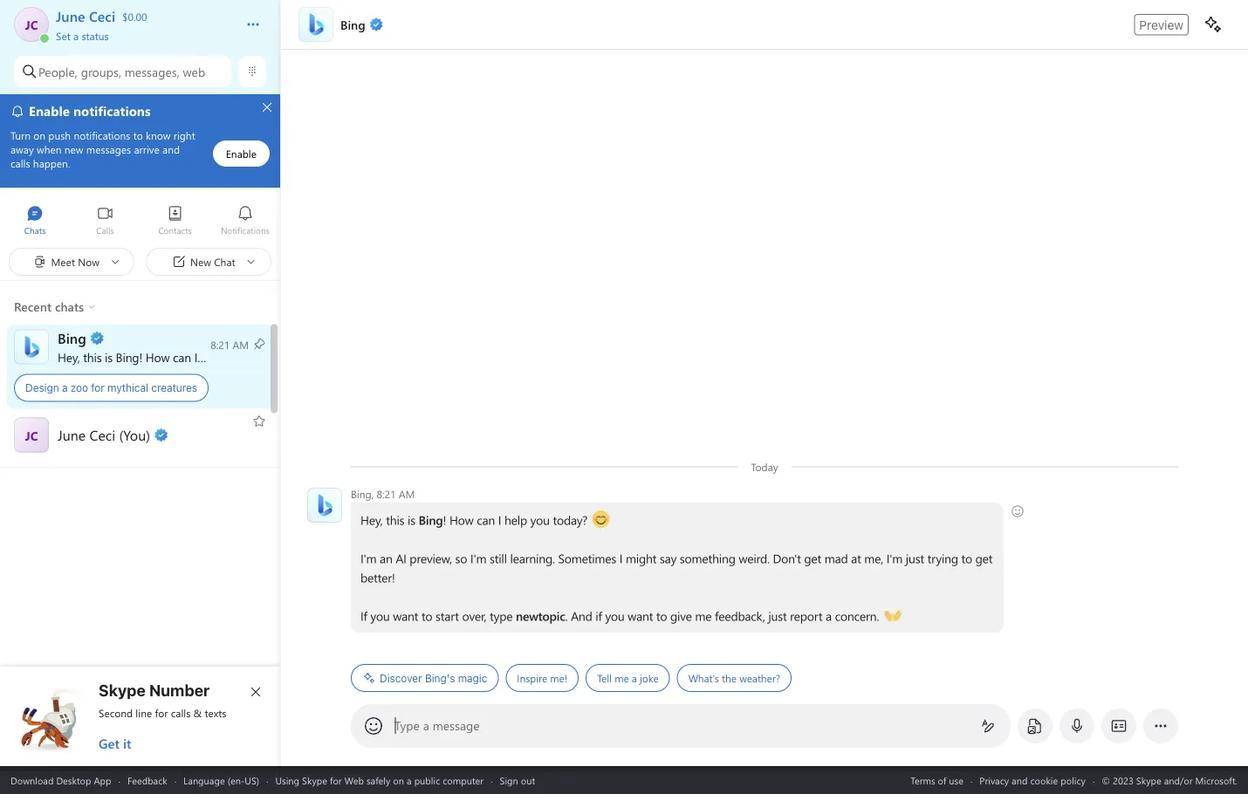 Task type: vqa. For each thing, say whether or not it's contained in the screenshot.
Type a message
yes



Task type: locate. For each thing, give the bounding box(es) containing it.
ai
[[396, 550, 407, 567]]

and
[[571, 608, 593, 624]]

today?
[[249, 349, 284, 365], [553, 512, 588, 528]]

it
[[123, 735, 131, 753]]

1 want from the left
[[393, 608, 418, 624]]

want left give
[[628, 608, 653, 624]]

skype right using
[[302, 774, 327, 787]]

messages,
[[125, 64, 180, 80]]

this down 8:21 in the left bottom of the page
[[386, 512, 405, 528]]

is
[[105, 349, 113, 365], [408, 512, 416, 528]]

2 i'm from the left
[[471, 550, 487, 567]]

public
[[414, 774, 440, 787]]

0 horizontal spatial hey, this is bing ! how can i help you today?
[[58, 349, 287, 365]]

0 vertical spatial today?
[[249, 349, 284, 365]]

me!
[[550, 671, 568, 685]]

1 vertical spatial can
[[477, 512, 495, 528]]

0 vertical spatial for
[[91, 382, 105, 394]]

0 horizontal spatial just
[[769, 608, 787, 624]]

1 horizontal spatial hey,
[[361, 512, 383, 528]]

so
[[455, 550, 467, 567]]

0 horizontal spatial get
[[804, 550, 822, 567]]

type
[[490, 608, 513, 624]]

me,
[[865, 550, 884, 567]]

0 horizontal spatial i'm
[[361, 550, 377, 567]]

0 horizontal spatial skype
[[99, 681, 146, 700]]

cookie
[[1031, 774, 1058, 787]]

set a status
[[56, 28, 109, 42]]

want left start
[[393, 608, 418, 624]]

is down am at the left bottom of the page
[[408, 512, 416, 528]]

feedback link
[[127, 774, 167, 787]]

using skype for web safely on a public computer link
[[275, 774, 484, 787]]

terms of use
[[911, 774, 964, 787]]

0 horizontal spatial me
[[615, 671, 629, 685]]

0 vertical spatial just
[[906, 550, 925, 567]]

this up zoo
[[83, 349, 102, 365]]

1 horizontal spatial just
[[906, 550, 925, 567]]

1 horizontal spatial want
[[628, 608, 653, 624]]

(en-
[[228, 774, 245, 787]]

sign out link
[[500, 774, 535, 787]]

1 vertical spatial for
[[155, 706, 168, 720]]

0 vertical spatial i
[[194, 349, 197, 365]]

language
[[183, 774, 225, 787]]

a right type
[[423, 718, 429, 734]]

0 horizontal spatial this
[[83, 349, 102, 365]]

for right "line"
[[155, 706, 168, 720]]

newtopic
[[516, 608, 565, 624]]

language (en-us) link
[[183, 774, 259, 787]]

i'm right so in the bottom left of the page
[[471, 550, 487, 567]]

status
[[82, 28, 109, 42]]

bing up mythical
[[116, 349, 139, 365]]

just
[[906, 550, 925, 567], [769, 608, 787, 624]]

weather?
[[740, 671, 781, 685]]

just left report
[[769, 608, 787, 624]]

you inside i'm an ai preview, so i'm still learning. sometimes i might say something weird. don't get mad at me, i'm just trying to get better! if you want to start over, type
[[370, 608, 390, 624]]

i left might
[[620, 550, 623, 567]]

design
[[25, 382, 59, 394]]

bing
[[116, 349, 139, 365], [419, 512, 443, 528]]

skype
[[99, 681, 146, 700], [302, 774, 327, 787]]

skype up second
[[99, 681, 146, 700]]

1 horizontal spatial this
[[386, 512, 405, 528]]

discover
[[380, 672, 422, 684]]

0 vertical spatial hey, this is bing ! how can i help you today?
[[58, 349, 287, 365]]

desktop
[[56, 774, 91, 787]]

0 vertical spatial can
[[173, 349, 191, 365]]

get right trying
[[976, 550, 993, 567]]

creatures
[[151, 382, 197, 394]]

me right give
[[695, 608, 712, 624]]

hey, up zoo
[[58, 349, 80, 365]]

1 vertical spatial hey,
[[361, 512, 383, 528]]

1 horizontal spatial today?
[[553, 512, 588, 528]]

1 horizontal spatial can
[[477, 512, 495, 528]]

0 horizontal spatial !
[[139, 349, 142, 365]]

bing up preview,
[[419, 512, 443, 528]]

just inside i'm an ai preview, so i'm still learning. sometimes i might say something weird. don't get mad at me, i'm just trying to get better! if you want to start over, type
[[906, 550, 925, 567]]

1 horizontal spatial how
[[450, 512, 474, 528]]

hey, this is bing ! how can i help you today? up creatures
[[58, 349, 287, 365]]

i'm
[[361, 550, 377, 567], [471, 550, 487, 567], [887, 550, 903, 567]]

(openhands)
[[884, 607, 950, 623]]

for right zoo
[[91, 382, 105, 394]]

1 vertical spatial me
[[615, 671, 629, 685]]

how up creatures
[[146, 349, 170, 365]]

get left the mad
[[804, 550, 822, 567]]

a left zoo
[[62, 382, 68, 394]]

just left trying
[[906, 550, 925, 567]]

0 horizontal spatial how
[[146, 349, 170, 365]]

safely
[[367, 774, 391, 787]]

if
[[596, 608, 602, 624]]

2 want from the left
[[628, 608, 653, 624]]

what's
[[689, 671, 719, 685]]

i inside i'm an ai preview, so i'm still learning. sometimes i might say something weird. don't get mad at me, i'm just trying to get better! if you want to start over, type
[[620, 550, 623, 567]]

for for using skype for web safely on a public computer
[[330, 774, 342, 787]]

1 horizontal spatial for
[[155, 706, 168, 720]]

download desktop app
[[10, 774, 111, 787]]

1 vertical spatial is
[[408, 512, 416, 528]]

second line for calls & texts
[[99, 706, 227, 720]]

texts
[[205, 706, 227, 720]]

concern.
[[835, 608, 879, 624]]

0 horizontal spatial today?
[[249, 349, 284, 365]]

start
[[436, 608, 459, 624]]

skype number element
[[15, 681, 266, 753]]

1 horizontal spatial i'm
[[471, 550, 487, 567]]

using
[[275, 774, 300, 787]]

0 vertical spatial help
[[201, 349, 223, 365]]

0 vertical spatial hey,
[[58, 349, 80, 365]]

i up creatures
[[194, 349, 197, 365]]

! up mythical
[[139, 349, 142, 365]]

web
[[345, 774, 364, 787]]

i'm an ai preview, so i'm still learning. sometimes i might say something weird. don't get mad at me, i'm just trying to get better! if you want to start over, type
[[361, 550, 996, 624]]

1 vertical spatial help
[[505, 512, 527, 528]]

2 horizontal spatial for
[[330, 774, 342, 787]]

this
[[83, 349, 102, 365], [386, 512, 405, 528]]

can up creatures
[[173, 349, 191, 365]]

2 vertical spatial i
[[620, 550, 623, 567]]

hey, down bing,
[[361, 512, 383, 528]]

1 horizontal spatial !
[[443, 512, 446, 528]]

(smileeyes)
[[593, 511, 650, 527]]

2 vertical spatial for
[[330, 774, 342, 787]]

1 vertical spatial hey, this is bing ! how can i help you today?
[[361, 512, 591, 528]]

tab list
[[0, 197, 280, 245]]

get
[[804, 550, 822, 567], [976, 550, 993, 567]]

zoo
[[71, 382, 88, 394]]

how up so in the bottom left of the page
[[450, 512, 474, 528]]

1 horizontal spatial bing
[[419, 512, 443, 528]]

1 horizontal spatial skype
[[302, 774, 327, 787]]

0 horizontal spatial to
[[422, 608, 433, 624]]

1 vertical spatial skype
[[302, 774, 327, 787]]

0 vertical spatial how
[[146, 349, 170, 365]]

0 horizontal spatial i
[[194, 349, 197, 365]]

1 vertical spatial today?
[[553, 512, 588, 528]]

hey, this is bing ! how can i help you today? up so in the bottom left of the page
[[361, 512, 591, 528]]

2 horizontal spatial i'm
[[887, 550, 903, 567]]

sign out
[[500, 774, 535, 787]]

to left give
[[656, 608, 667, 624]]

can
[[173, 349, 191, 365], [477, 512, 495, 528]]

0 horizontal spatial can
[[173, 349, 191, 365]]

1 vertical spatial bing
[[419, 512, 443, 528]]

i up the still
[[498, 512, 501, 528]]

for left web
[[330, 774, 342, 787]]

0 vertical spatial bing
[[116, 349, 139, 365]]

i'm right me,
[[887, 550, 903, 567]]

0 vertical spatial skype
[[99, 681, 146, 700]]

1 horizontal spatial me
[[695, 608, 712, 624]]

1 vertical spatial i
[[498, 512, 501, 528]]

2 horizontal spatial i
[[620, 550, 623, 567]]

1 vertical spatial !
[[443, 512, 446, 528]]

privacy and cookie policy link
[[980, 774, 1086, 787]]

1 horizontal spatial help
[[505, 512, 527, 528]]

skype inside skype number element
[[99, 681, 146, 700]]

!
[[139, 349, 142, 365], [443, 512, 446, 528]]

0 horizontal spatial is
[[105, 349, 113, 365]]

for inside skype number element
[[155, 706, 168, 720]]

better!
[[361, 570, 395, 586]]

! up preview,
[[443, 512, 446, 528]]

0 horizontal spatial want
[[393, 608, 418, 624]]

a
[[73, 28, 79, 42], [62, 382, 68, 394], [826, 608, 832, 624], [632, 671, 637, 685], [423, 718, 429, 734], [407, 774, 412, 787]]

terms
[[911, 774, 936, 787]]

people, groups, messages, web
[[38, 64, 205, 80]]

me
[[695, 608, 712, 624], [615, 671, 629, 685]]

you
[[227, 349, 246, 365], [531, 512, 550, 528], [370, 608, 390, 624], [605, 608, 625, 624]]

feedback,
[[715, 608, 765, 624]]

to left start
[[422, 608, 433, 624]]

want
[[393, 608, 418, 624], [628, 608, 653, 624]]

1 horizontal spatial i
[[498, 512, 501, 528]]

me right tell
[[615, 671, 629, 685]]

1 horizontal spatial get
[[976, 550, 993, 567]]

0 horizontal spatial bing
[[116, 349, 139, 365]]

to right trying
[[962, 550, 973, 567]]

for for second line for calls & texts
[[155, 706, 168, 720]]

can up the still
[[477, 512, 495, 528]]

trying
[[928, 550, 959, 567]]

is up design a zoo for mythical creatures
[[105, 349, 113, 365]]

i'm left an
[[361, 550, 377, 567]]



Task type: describe. For each thing, give the bounding box(es) containing it.
app
[[94, 774, 111, 787]]

me inside button
[[615, 671, 629, 685]]

of
[[938, 774, 947, 787]]

calls
[[171, 706, 191, 720]]

2 horizontal spatial to
[[962, 550, 973, 567]]

tell me a joke
[[597, 671, 659, 685]]

inspire me!
[[517, 671, 568, 685]]

what's the weather?
[[689, 671, 781, 685]]

0 vertical spatial !
[[139, 349, 142, 365]]

a left joke
[[632, 671, 637, 685]]

preview,
[[410, 550, 452, 567]]

feedback
[[127, 774, 167, 787]]

1 horizontal spatial hey, this is bing ! how can i help you today?
[[361, 512, 591, 528]]

skype number
[[99, 681, 210, 700]]

bing, 8:21 am
[[351, 487, 415, 501]]

give
[[671, 608, 692, 624]]

2 get from the left
[[976, 550, 993, 567]]

get it
[[99, 735, 131, 753]]

inspire me! button
[[506, 664, 579, 692]]

discover bing's magic
[[380, 672, 488, 684]]

0 vertical spatial this
[[83, 349, 102, 365]]

an
[[380, 550, 393, 567]]

1 get from the left
[[804, 550, 822, 567]]

&
[[193, 706, 202, 720]]

people, groups, messages, web button
[[14, 56, 231, 87]]

am
[[399, 487, 415, 501]]

use
[[949, 774, 964, 787]]

1 horizontal spatial is
[[408, 512, 416, 528]]

sometimes
[[558, 550, 617, 567]]

3 i'm from the left
[[887, 550, 903, 567]]

mythical
[[107, 382, 148, 394]]

design a zoo for mythical creatures
[[25, 382, 197, 394]]

us)
[[245, 774, 259, 787]]

policy
[[1061, 774, 1086, 787]]

0 vertical spatial me
[[695, 608, 712, 624]]

bing's
[[425, 672, 455, 684]]

on
[[393, 774, 404, 787]]

0 horizontal spatial hey,
[[58, 349, 80, 365]]

1 vertical spatial how
[[450, 512, 474, 528]]

download
[[10, 774, 54, 787]]

0 horizontal spatial for
[[91, 382, 105, 394]]

set a status button
[[56, 24, 229, 42]]

want inside i'm an ai preview, so i'm still learning. sometimes i might say something weird. don't get mad at me, i'm just trying to get better! if you want to start over, type
[[393, 608, 418, 624]]

number
[[149, 681, 210, 700]]

1 vertical spatial this
[[386, 512, 405, 528]]

learning.
[[510, 550, 555, 567]]

a right report
[[826, 608, 832, 624]]

8:21
[[377, 487, 396, 501]]

might
[[626, 550, 657, 567]]

Type a message text field
[[395, 718, 967, 735]]

what's the weather? button
[[677, 664, 792, 692]]

and
[[1012, 774, 1028, 787]]

line
[[136, 706, 152, 720]]

joke
[[640, 671, 659, 685]]

still
[[490, 550, 507, 567]]

tell
[[597, 671, 612, 685]]

terms of use link
[[911, 774, 964, 787]]

a right on
[[407, 774, 412, 787]]

weird.
[[739, 550, 770, 567]]

1 vertical spatial just
[[769, 608, 787, 624]]

over,
[[462, 608, 487, 624]]

type a message
[[395, 718, 480, 734]]

message
[[433, 718, 480, 734]]

newtopic . and if you want to give me feedback, just report a concern.
[[516, 608, 883, 624]]

using skype for web safely on a public computer
[[275, 774, 484, 787]]

inspire
[[517, 671, 548, 685]]

get
[[99, 735, 119, 753]]

second
[[99, 706, 133, 720]]

a right set
[[73, 28, 79, 42]]

set
[[56, 28, 70, 42]]

groups,
[[81, 64, 121, 80]]

tell me a joke button
[[586, 664, 670, 692]]

bing,
[[351, 487, 374, 501]]

privacy and cookie policy
[[980, 774, 1086, 787]]

report
[[790, 608, 823, 624]]

1 horizontal spatial to
[[656, 608, 667, 624]]

.
[[565, 608, 568, 624]]

privacy
[[980, 774, 1009, 787]]

0 horizontal spatial help
[[201, 349, 223, 365]]

0 vertical spatial is
[[105, 349, 113, 365]]

language (en-us)
[[183, 774, 259, 787]]

mad
[[825, 550, 848, 567]]

out
[[521, 774, 535, 787]]

type
[[395, 718, 420, 734]]

sign
[[500, 774, 518, 787]]

preview
[[1140, 17, 1184, 32]]

something
[[680, 550, 736, 567]]

1 i'm from the left
[[361, 550, 377, 567]]

download desktop app link
[[10, 774, 111, 787]]

at
[[851, 550, 861, 567]]

if
[[361, 608, 367, 624]]

people,
[[38, 64, 78, 80]]

magic
[[458, 672, 488, 684]]



